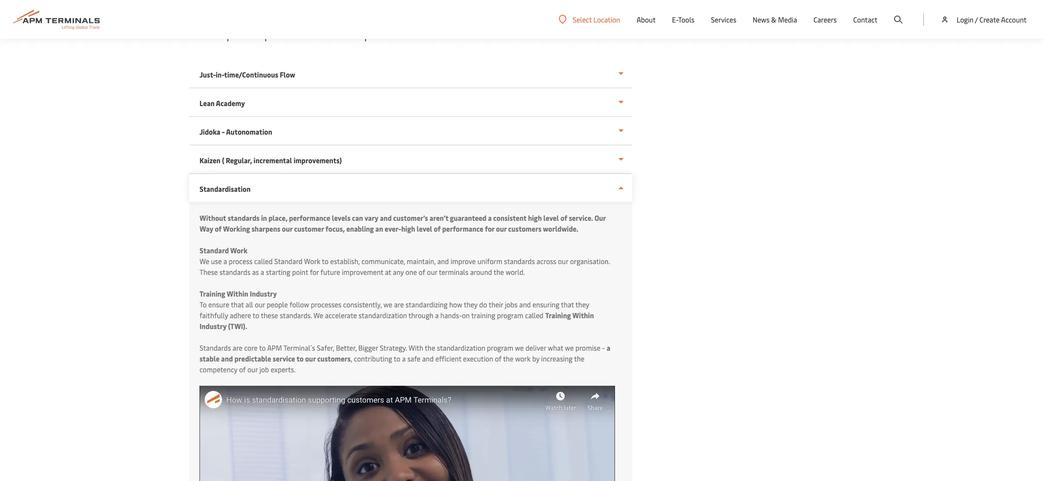 Task type: vqa. For each thing, say whether or not it's contained in the screenshot.
has inside DROPDOWN BUTTON
no



Task type: describe. For each thing, give the bounding box(es) containing it.
our right across
[[558, 256, 569, 266]]

the left work
[[503, 354, 514, 363]]

an
[[376, 224, 383, 233]]

1 vertical spatial are
[[233, 343, 243, 352]]

create
[[980, 15, 1000, 24]]

around
[[470, 267, 492, 277]]

training
[[471, 310, 495, 320]]

ensure
[[208, 300, 229, 309]]

process
[[229, 256, 253, 266]]

place,
[[269, 213, 288, 223]]

training within industry (twi).
[[200, 310, 594, 331]]

one
[[406, 267, 417, 277]]

lean academy button
[[189, 88, 633, 117]]

lean for lean academy
[[200, 98, 215, 108]]

(twi).
[[228, 321, 247, 331]]

about button
[[637, 0, 656, 39]]

autonomation
[[226, 127, 272, 136]]

communicate,
[[362, 256, 405, 266]]

2 they from the left
[[576, 300, 589, 309]]

jidoka
[[200, 127, 220, 136]]

our down maintain,
[[427, 267, 437, 277]]

ever-
[[385, 224, 401, 233]]

and inside without standards in place, performance levels can vary and customer's aren't guaranteed a consistent high level of service. our way of working sharpens our customer focus, enabling an ever-high level of performance for our customers worldwide.
[[380, 213, 392, 223]]

starting
[[266, 267, 290, 277]]

world.
[[506, 267, 525, 277]]

adopted...
[[338, 21, 405, 42]]

lean principles we've adopted...
[[189, 21, 405, 42]]

within for training within industry (twi).
[[573, 310, 594, 320]]

improvements)
[[294, 155, 342, 165]]

industry for to
[[250, 289, 277, 298]]

any
[[393, 267, 404, 277]]

within for training within industry to ensure that all our people follow processes consistently, we are standardizing how they do their jobs and ensuring that they faithfully adhere to these standards. we accelerate standardization through a hands-on training program called
[[227, 289, 248, 298]]

customers inside without standards in place, performance levels can vary and customer's aren't guaranteed a consistent high level of service. our way of working sharpens our customer focus, enabling an ever-high level of performance for our customers worldwide.
[[508, 224, 542, 233]]

login / create account
[[957, 15, 1027, 24]]

promise
[[576, 343, 601, 352]]

efficient
[[436, 354, 462, 363]]

jidoka - autonomation
[[200, 127, 272, 136]]

to inside standard work we use a process called standard work to establish, communicate, maintain, and improve uniform standards across our organisation. these standards as a starting point for future improvement at any one of our terminals around the world.
[[322, 256, 329, 266]]

location
[[594, 15, 620, 24]]

2 horizontal spatial we
[[565, 343, 574, 352]]

of down predictable on the left bottom of page
[[239, 365, 246, 374]]

across
[[537, 256, 557, 266]]

standardisation element
[[189, 202, 633, 481]]

focus,
[[326, 224, 345, 233]]

1 vertical spatial program
[[487, 343, 514, 352]]

- inside standardisation element
[[602, 343, 605, 352]]

strategy.
[[380, 343, 407, 352]]

1 vertical spatial work
[[304, 256, 321, 266]]

to inside training within industry to ensure that all our people follow processes consistently, we are standardizing how they do their jobs and ensuring that they faithfully adhere to these standards. we accelerate standardization through a hands-on training program called
[[253, 310, 259, 320]]

select location
[[573, 15, 620, 24]]

and inside , contributing to a safe and efficient execution of the work by increasing the competency of our job experts.
[[422, 354, 434, 363]]

of down 'aren't'
[[434, 224, 441, 233]]

as
[[252, 267, 259, 277]]

training for training within industry (twi).
[[545, 310, 571, 320]]

1 vertical spatial standardization
[[437, 343, 485, 352]]

a right use
[[224, 256, 227, 266]]

guaranteed
[[450, 213, 487, 223]]

are inside training within industry to ensure that all our people follow processes consistently, we are standardizing how they do their jobs and ensuring that they faithfully adhere to these standards. we accelerate standardization through a hands-on training program called
[[394, 300, 404, 309]]

to inside , contributing to a safe and efficient execution of the work by increasing the competency of our job experts.
[[394, 354, 401, 363]]

services
[[711, 15, 737, 24]]

without
[[200, 213, 226, 223]]

called standard
[[254, 256, 303, 266]]

academy
[[216, 98, 245, 108]]

customers inside a stable and predictable service to our customers
[[317, 354, 351, 363]]

our down the place,
[[282, 224, 293, 233]]

work
[[515, 354, 531, 363]]

a inside training within industry to ensure that all our people follow processes consistently, we are standardizing how they do their jobs and ensuring that they faithfully adhere to these standards. we accelerate standardization through a hands-on training program called
[[435, 310, 439, 320]]

service.
[[569, 213, 593, 223]]

to
[[200, 300, 207, 309]]

at
[[385, 267, 391, 277]]

services button
[[711, 0, 737, 39]]

a stable and predictable service to our customers
[[200, 343, 611, 363]]

lean academy
[[200, 98, 245, 108]]

sharpens
[[252, 224, 280, 233]]

customer's
[[393, 213, 428, 223]]

standards.
[[280, 310, 312, 320]]

1 that from the left
[[231, 300, 244, 309]]

jobs
[[505, 300, 518, 309]]

enabling
[[346, 224, 374, 233]]

consistent
[[493, 213, 527, 223]]

and inside training within industry to ensure that all our people follow processes consistently, we are standardizing how they do their jobs and ensuring that they faithfully adhere to these standards. we accelerate standardization through a hands-on training program called
[[519, 300, 531, 309]]

standards are core to apm terminal´s safer, better, bigger strategy. with the standardization program we deliver what we promise -
[[200, 343, 607, 352]]

of right way at the left top of the page
[[215, 224, 222, 233]]

about
[[637, 15, 656, 24]]

we inside training within industry to ensure that all our people follow processes consistently, we are standardizing how they do their jobs and ensuring that they faithfully adhere to these standards. we accelerate standardization through a hands-on training program called
[[314, 310, 323, 320]]

maintain,
[[407, 256, 436, 266]]

e-
[[672, 15, 678, 24]]

training for training within industry to ensure that all our people follow processes consistently, we are standardizing how they do their jobs and ensuring that they faithfully adhere to these standards. we accelerate standardization through a hands-on training program called
[[200, 289, 225, 298]]

how
[[449, 300, 463, 309]]

program inside training within industry to ensure that all our people follow processes consistently, we are standardizing how they do their jobs and ensuring that they faithfully adhere to these standards. we accelerate standardization through a hands-on training program called
[[497, 310, 524, 320]]

flow
[[280, 70, 295, 79]]

contact
[[854, 15, 878, 24]]

standardisation
[[200, 184, 251, 194]]

without standards in place, performance levels can vary and customer's aren't guaranteed a consistent high level of service. our way of working sharpens our customer focus, enabling an ever-high level of performance for our customers worldwide.
[[200, 213, 606, 233]]

consistently,
[[343, 300, 382, 309]]

careers
[[814, 15, 837, 24]]

called
[[525, 310, 544, 320]]

their
[[489, 300, 503, 309]]

standardization inside training within industry to ensure that all our people follow processes consistently, we are standardizing how they do their jobs and ensuring that they faithfully adhere to these standards. we accelerate standardization through a hands-on training program called
[[359, 310, 407, 320]]

e-tools
[[672, 15, 695, 24]]

news & media
[[753, 15, 797, 24]]

for inside standard work we use a process called standard work to establish, communicate, maintain, and improve uniform standards across our organisation. these standards as a starting point for future improvement at any one of our terminals around the world.
[[310, 267, 319, 277]]

on
[[462, 310, 470, 320]]

kaizen ( regular, incremental improvements)
[[200, 155, 342, 165]]

we've
[[296, 21, 334, 42]]

of up worldwide.
[[561, 213, 568, 223]]

worldwide.
[[543, 224, 579, 233]]

follow
[[290, 300, 309, 309]]

1 they from the left
[[464, 300, 478, 309]]

standard
[[200, 245, 229, 255]]

we inside standard work we use a process called standard work to establish, communicate, maintain, and improve uniform standards across our organisation. these standards as a starting point for future improvement at any one of our terminals around the world.
[[200, 256, 209, 266]]

just-in-time/continuous flow
[[200, 70, 295, 79]]

and inside standard work we use a process called standard work to establish, communicate, maintain, and improve uniform standards across our organisation. these standards as a starting point for future improvement at any one of our terminals around the world.
[[438, 256, 449, 266]]

incremental
[[254, 155, 292, 165]]

0 vertical spatial performance
[[289, 213, 330, 223]]



Task type: locate. For each thing, give the bounding box(es) containing it.
of right one in the bottom left of the page
[[419, 267, 425, 277]]

contributing
[[354, 354, 392, 363]]

industry for (twi).
[[200, 321, 227, 331]]

regular,
[[226, 155, 252, 165]]

safe
[[408, 354, 421, 363]]

1 horizontal spatial level
[[544, 213, 559, 223]]

0 horizontal spatial within
[[227, 289, 248, 298]]

1 horizontal spatial performance
[[442, 224, 484, 233]]

increasing
[[541, 354, 573, 363]]

0 horizontal spatial training
[[200, 289, 225, 298]]

0 horizontal spatial are
[[233, 343, 243, 352]]

what
[[548, 343, 564, 352]]

for
[[485, 224, 495, 233], [310, 267, 319, 277]]

jidoka - autonomation button
[[189, 117, 633, 145]]

are up the training within industry (twi).
[[394, 300, 404, 309]]

1 horizontal spatial standardization
[[437, 343, 485, 352]]

0 vertical spatial we
[[200, 256, 209, 266]]

our down 'terminal´s'
[[305, 354, 316, 363]]

through
[[409, 310, 434, 320]]

in
[[261, 213, 267, 223]]

0 horizontal spatial work
[[230, 245, 248, 255]]

better,
[[336, 343, 357, 352]]

work up 'process'
[[230, 245, 248, 255]]

standard work we use a process called standard work to establish, communicate, maintain, and improve uniform standards across our organisation. these standards as a starting point for future improvement at any one of our terminals around the world.
[[200, 245, 610, 277]]

execution
[[463, 354, 493, 363]]

1 vertical spatial for
[[310, 267, 319, 277]]

all
[[246, 300, 253, 309]]

to down 'terminal´s'
[[297, 354, 304, 363]]

account
[[1001, 15, 1027, 24]]

1 horizontal spatial for
[[485, 224, 495, 233]]

,
[[351, 354, 352, 363]]

customers down consistent
[[508, 224, 542, 233]]

industry down faithfully
[[200, 321, 227, 331]]

processes
[[311, 300, 342, 309]]

they
[[464, 300, 478, 309], [576, 300, 589, 309]]

1 horizontal spatial high
[[528, 213, 542, 223]]

industry inside training within industry to ensure that all our people follow processes consistently, we are standardizing how they do their jobs and ensuring that they faithfully adhere to these standards. we accelerate standardization through a hands-on training program called
[[250, 289, 277, 298]]

select
[[573, 15, 592, 24]]

program up execution
[[487, 343, 514, 352]]

0 vertical spatial standardization
[[359, 310, 407, 320]]

news & media button
[[753, 0, 797, 39]]

training inside training within industry to ensure that all our people follow processes consistently, we are standardizing how they do their jobs and ensuring that they faithfully adhere to these standards. we accelerate standardization through a hands-on training program called
[[200, 289, 225, 298]]

0 vertical spatial for
[[485, 224, 495, 233]]

we inside training within industry to ensure that all our people follow processes consistently, we are standardizing how they do their jobs and ensuring that they faithfully adhere to these standards. we accelerate standardization through a hands-on training program called
[[384, 300, 392, 309]]

1 horizontal spatial we
[[515, 343, 524, 352]]

0 vertical spatial program
[[497, 310, 524, 320]]

1 horizontal spatial training
[[545, 310, 571, 320]]

stable
[[200, 354, 220, 363]]

our right all
[[255, 300, 265, 309]]

kaizen
[[200, 155, 221, 165]]

predictable
[[235, 354, 271, 363]]

they up the on
[[464, 300, 478, 309]]

improvement
[[342, 267, 383, 277]]

lean for lean principles we've adopted...
[[189, 21, 222, 42]]

1 vertical spatial -
[[602, 343, 605, 352]]

to right core at the bottom of page
[[259, 343, 266, 352]]

0 horizontal spatial we
[[384, 300, 392, 309]]

of right execution
[[495, 354, 502, 363]]

standards up working
[[228, 213, 260, 223]]

standards inside without standards in place, performance levels can vary and customer's aren't guaranteed a consistent high level of service. our way of working sharpens our customer focus, enabling an ever-high level of performance for our customers worldwide.
[[228, 213, 260, 223]]

level
[[544, 213, 559, 223], [417, 224, 432, 233]]

way
[[200, 224, 213, 233]]

standardization down consistently,
[[359, 310, 407, 320]]

the inside standard work we use a process called standard work to establish, communicate, maintain, and improve uniform standards across our organisation. these standards as a starting point for future improvement at any one of our terminals around the world.
[[494, 267, 504, 277]]

just-in-time/continuous flow button
[[189, 60, 633, 88]]

a right promise
[[607, 343, 611, 352]]

and up competency
[[221, 354, 233, 363]]

in-
[[216, 70, 224, 79]]

a left hands-
[[435, 310, 439, 320]]

with
[[409, 343, 423, 352]]

performance down guaranteed
[[442, 224, 484, 233]]

and up an
[[380, 213, 392, 223]]

0 horizontal spatial -
[[222, 127, 225, 136]]

performance up customer
[[289, 213, 330, 223]]

a left consistent
[[488, 213, 492, 223]]

1 vertical spatial within
[[573, 310, 594, 320]]

for right "point"
[[310, 267, 319, 277]]

2 that from the left
[[561, 300, 574, 309]]

within up all
[[227, 289, 248, 298]]

level up worldwide.
[[544, 213, 559, 223]]

a inside without standards in place, performance levels can vary and customer's aren't guaranteed a consistent high level of service. our way of working sharpens our customer focus, enabling an ever-high level of performance for our customers worldwide.
[[488, 213, 492, 223]]

the down promise
[[574, 354, 585, 363]]

0 vertical spatial are
[[394, 300, 404, 309]]

are
[[394, 300, 404, 309], [233, 343, 243, 352]]

1 vertical spatial performance
[[442, 224, 484, 233]]

the right 'with'
[[425, 343, 435, 352]]

future
[[321, 267, 340, 277]]

lean inside dropdown button
[[200, 98, 215, 108]]

service
[[273, 354, 295, 363]]

do
[[479, 300, 487, 309]]

program down "jobs"
[[497, 310, 524, 320]]

industry inside the training within industry (twi).
[[200, 321, 227, 331]]

contact button
[[854, 0, 878, 39]]

1 horizontal spatial that
[[561, 300, 574, 309]]

lean left academy
[[200, 98, 215, 108]]

apm
[[267, 343, 282, 352]]

tools
[[678, 15, 695, 24]]

- right promise
[[602, 343, 605, 352]]

1 horizontal spatial work
[[304, 256, 321, 266]]

level down customer's
[[417, 224, 432, 233]]

we down processes on the bottom of page
[[314, 310, 323, 320]]

standardization up efficient
[[437, 343, 485, 352]]

terminal´s
[[284, 343, 315, 352]]

standards up world. at bottom
[[504, 256, 535, 266]]

they right ensuring
[[576, 300, 589, 309]]

media
[[778, 15, 797, 24]]

- inside dropdown button
[[222, 127, 225, 136]]

core
[[244, 343, 258, 352]]

work up "point"
[[304, 256, 321, 266]]

we
[[384, 300, 392, 309], [515, 343, 524, 352], [565, 343, 574, 352]]

0 horizontal spatial for
[[310, 267, 319, 277]]

within
[[227, 289, 248, 298], [573, 310, 594, 320]]

0 horizontal spatial we
[[200, 256, 209, 266]]

we up the training within industry (twi).
[[384, 300, 392, 309]]

bigger
[[359, 343, 378, 352]]

training inside the training within industry (twi).
[[545, 310, 571, 320]]

1 horizontal spatial customers
[[508, 224, 542, 233]]

and right "jobs"
[[519, 300, 531, 309]]

vary
[[365, 213, 379, 223]]

we up work
[[515, 343, 524, 352]]

1 vertical spatial level
[[417, 224, 432, 233]]

by
[[532, 354, 540, 363]]

our inside a stable and predictable service to our customers
[[305, 354, 316, 363]]

to down all
[[253, 310, 259, 320]]

1 horizontal spatial within
[[573, 310, 594, 320]]

for inside without standards in place, performance levels can vary and customer's aren't guaranteed a consistent high level of service. our way of working sharpens our customer focus, enabling an ever-high level of performance for our customers worldwide.
[[485, 224, 495, 233]]

0 vertical spatial level
[[544, 213, 559, 223]]

that up adhere
[[231, 300, 244, 309]]

within inside training within industry to ensure that all our people follow processes consistently, we are standardizing how they do their jobs and ensuring that they faithfully adhere to these standards. we accelerate standardization through a hands-on training program called
[[227, 289, 248, 298]]

0 vertical spatial standards
[[228, 213, 260, 223]]

principles
[[226, 21, 292, 42]]

a right as
[[261, 267, 264, 277]]

and inside a stable and predictable service to our customers
[[221, 354, 233, 363]]

our down consistent
[[496, 224, 507, 233]]

1 vertical spatial industry
[[200, 321, 227, 331]]

- right jidoka
[[222, 127, 225, 136]]

0 vertical spatial training
[[200, 289, 225, 298]]

within up promise
[[573, 310, 594, 320]]

and right safe
[[422, 354, 434, 363]]

these
[[261, 310, 278, 320]]

program
[[497, 310, 524, 320], [487, 343, 514, 352]]

our
[[595, 213, 606, 223]]

1 vertical spatial customers
[[317, 354, 351, 363]]

0 horizontal spatial high
[[401, 224, 415, 233]]

1 horizontal spatial they
[[576, 300, 589, 309]]

industry up 'people'
[[250, 289, 277, 298]]

ensuring
[[533, 300, 560, 309]]

2 vertical spatial standards
[[220, 267, 250, 277]]

our inside training within industry to ensure that all our people follow processes consistently, we are standardizing how they do their jobs and ensuring that they faithfully adhere to these standards. we accelerate standardization through a hands-on training program called
[[255, 300, 265, 309]]

standards down 'process'
[[220, 267, 250, 277]]

and up terminals
[[438, 256, 449, 266]]

improve
[[451, 256, 476, 266]]

0 horizontal spatial they
[[464, 300, 478, 309]]

high right consistent
[[528, 213, 542, 223]]

0 vertical spatial industry
[[250, 289, 277, 298]]

a left safe
[[402, 354, 406, 363]]

select location button
[[559, 15, 620, 24]]

organisation.
[[570, 256, 610, 266]]

0 horizontal spatial that
[[231, 300, 244, 309]]

0 vertical spatial -
[[222, 127, 225, 136]]

0 vertical spatial within
[[227, 289, 248, 298]]

lean up 'just-'
[[189, 21, 222, 42]]

, contributing to a safe and efficient execution of the work by increasing the competency of our job experts.
[[200, 354, 585, 374]]

standardization
[[359, 310, 407, 320], [437, 343, 485, 352]]

terminals
[[439, 267, 469, 277]]

just-
[[200, 70, 216, 79]]

we up these
[[200, 256, 209, 266]]

standards
[[200, 343, 231, 352]]

hands-
[[441, 310, 462, 320]]

/
[[975, 15, 978, 24]]

standardisation button
[[189, 174, 633, 202]]

1 vertical spatial standards
[[504, 256, 535, 266]]

a inside , contributing to a safe and efficient execution of the work by increasing the competency of our job experts.
[[402, 354, 406, 363]]

0 vertical spatial work
[[230, 245, 248, 255]]

point
[[292, 267, 308, 277]]

to up future
[[322, 256, 329, 266]]

0 vertical spatial lean
[[189, 21, 222, 42]]

high down customer's
[[401, 224, 415, 233]]

1 vertical spatial lean
[[200, 98, 215, 108]]

1 horizontal spatial -
[[602, 343, 605, 352]]

0 vertical spatial high
[[528, 213, 542, 223]]

within inside the training within industry (twi).
[[573, 310, 594, 320]]

for down consistent
[[485, 224, 495, 233]]

our inside , contributing to a safe and efficient execution of the work by increasing the competency of our job experts.
[[248, 365, 258, 374]]

to inside a stable and predictable service to our customers
[[297, 354, 304, 363]]

1 horizontal spatial industry
[[250, 289, 277, 298]]

the
[[494, 267, 504, 277], [425, 343, 435, 352], [503, 354, 514, 363], [574, 354, 585, 363]]

we right what
[[565, 343, 574, 352]]

the down uniform
[[494, 267, 504, 277]]

1 vertical spatial training
[[545, 310, 571, 320]]

0 horizontal spatial customers
[[317, 354, 351, 363]]

1 horizontal spatial are
[[394, 300, 404, 309]]

0 horizontal spatial standardization
[[359, 310, 407, 320]]

that right ensuring
[[561, 300, 574, 309]]

of inside standard work we use a process called standard work to establish, communicate, maintain, and improve uniform standards across our organisation. these standards as a starting point for future improvement at any one of our terminals around the world.
[[419, 267, 425, 277]]

training down ensuring
[[545, 310, 571, 320]]

training up the ensure
[[200, 289, 225, 298]]

working
[[223, 224, 250, 233]]

0 horizontal spatial level
[[417, 224, 432, 233]]

to down strategy.
[[394, 354, 401, 363]]

a inside a stable and predictable service to our customers
[[607, 343, 611, 352]]

high
[[528, 213, 542, 223], [401, 224, 415, 233]]

0 horizontal spatial performance
[[289, 213, 330, 223]]

work
[[230, 245, 248, 255], [304, 256, 321, 266]]

1 horizontal spatial we
[[314, 310, 323, 320]]

safer,
[[317, 343, 334, 352]]

0 horizontal spatial industry
[[200, 321, 227, 331]]

are left core at the bottom of page
[[233, 343, 243, 352]]

1 vertical spatial we
[[314, 310, 323, 320]]

&
[[772, 15, 777, 24]]

1 vertical spatial high
[[401, 224, 415, 233]]

and
[[380, 213, 392, 223], [438, 256, 449, 266], [519, 300, 531, 309], [221, 354, 233, 363], [422, 354, 434, 363]]

customers down the safer,
[[317, 354, 351, 363]]

our down predictable on the left bottom of page
[[248, 365, 258, 374]]

0 vertical spatial customers
[[508, 224, 542, 233]]



